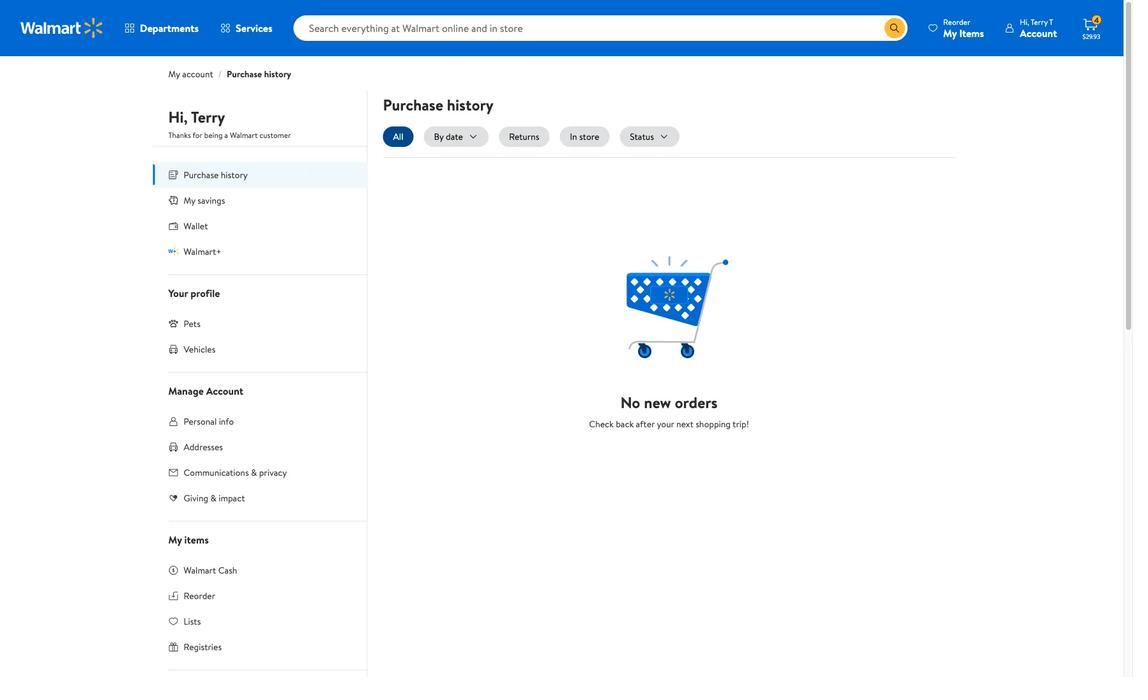 Task type: vqa. For each thing, say whether or not it's contained in the screenshot.
personal info link
yes



Task type: describe. For each thing, give the bounding box(es) containing it.
your
[[168, 286, 188, 300]]

manage account
[[168, 384, 243, 398]]

2 vertical spatial history
[[221, 168, 248, 181]]

list containing all
[[383, 126, 955, 147]]

thanks
[[168, 130, 191, 141]]

1 vertical spatial purchase history link
[[153, 162, 367, 187]]

personal info link
[[153, 408, 367, 434]]

lists
[[184, 615, 201, 627]]

giving
[[184, 491, 208, 504]]

your profile
[[168, 286, 220, 300]]

returns
[[509, 130, 539, 143]]

search icon image
[[890, 23, 900, 33]]

wallet link
[[153, 213, 367, 239]]

1 horizontal spatial account
[[1020, 26, 1057, 40]]

t
[[1049, 16, 1053, 27]]

Search search field
[[294, 15, 907, 41]]

1 vertical spatial history
[[447, 94, 493, 115]]

all button
[[383, 126, 414, 147]]

0 horizontal spatial walmart
[[184, 564, 216, 576]]

terry for account
[[1031, 16, 1048, 27]]

privacy
[[259, 466, 287, 478]]

pets
[[184, 317, 200, 330]]

icon image for walmart+
[[168, 246, 179, 256]]

my for my items
[[168, 532, 182, 546]]

account
[[182, 68, 213, 80]]

addresses
[[184, 440, 223, 453]]

walmart+
[[184, 245, 221, 257]]

walmart cash link
[[153, 557, 367, 583]]

reorder for reorder
[[184, 589, 215, 602]]

my items
[[168, 532, 209, 546]]

communications
[[184, 466, 249, 478]]

hi, terry thanks for being a walmart customer
[[168, 106, 291, 141]]

vehicles link
[[153, 336, 367, 362]]

my for my account / purchase history
[[168, 68, 180, 80]]

pets link
[[153, 311, 367, 336]]

& for communications
[[251, 466, 257, 478]]

walmart+ link
[[153, 239, 367, 264]]

your
[[657, 418, 674, 430]]

terry for for
[[191, 106, 225, 128]]

in
[[570, 130, 577, 143]]

registries link
[[153, 634, 367, 659]]

& for giving
[[210, 491, 216, 504]]

my savings
[[184, 194, 225, 206]]

hi, for account
[[1020, 16, 1029, 27]]

1 vertical spatial purchase history
[[184, 168, 248, 181]]

reorder link
[[153, 583, 367, 608]]

profile
[[190, 286, 220, 300]]

savings
[[198, 194, 225, 206]]

no new orders check back after your next shopping trip!
[[589, 392, 749, 430]]

2 horizontal spatial purchase
[[383, 94, 443, 115]]

no
[[620, 392, 640, 413]]

being
[[204, 130, 223, 141]]

reorder my items
[[943, 16, 984, 40]]

reorder for reorder my items
[[943, 16, 970, 27]]

4
[[1094, 15, 1099, 25]]

services button
[[210, 13, 283, 43]]

a
[[224, 130, 228, 141]]

by
[[434, 130, 444, 143]]

personal
[[184, 415, 217, 427]]

giving & impact link
[[153, 485, 367, 511]]

personal info
[[184, 415, 234, 427]]

/
[[218, 68, 222, 80]]

back
[[616, 418, 634, 430]]

hi, terry t account
[[1020, 16, 1057, 40]]

shopping
[[696, 418, 731, 430]]



Task type: locate. For each thing, give the bounding box(es) containing it.
hi,
[[1020, 16, 1029, 27], [168, 106, 188, 128]]

icon image inside walmart+ link
[[168, 246, 179, 256]]

terry left t
[[1031, 16, 1048, 27]]

walmart inside hi, terry thanks for being a walmart customer
[[230, 130, 258, 141]]

status
[[630, 130, 654, 143]]

registries
[[184, 640, 222, 653]]

store
[[579, 130, 599, 143]]

purchase right /
[[227, 68, 262, 80]]

1 horizontal spatial hi,
[[1020, 16, 1029, 27]]

purchase
[[227, 68, 262, 80], [383, 94, 443, 115], [184, 168, 219, 181]]

account up info
[[206, 384, 243, 398]]

1 vertical spatial walmart
[[184, 564, 216, 576]]

vehicles
[[184, 343, 215, 355]]

& left privacy
[[251, 466, 257, 478]]

purchase history
[[383, 94, 493, 115], [184, 168, 248, 181]]

0 vertical spatial purchase history
[[383, 94, 493, 115]]

cash
[[218, 564, 237, 576]]

purchase history link
[[227, 68, 291, 80], [153, 162, 367, 187]]

departments button
[[114, 13, 210, 43]]

customer
[[260, 130, 291, 141]]

1 icon image from the top
[[168, 195, 179, 205]]

icon image left pets
[[168, 318, 179, 328]]

1 vertical spatial reorder
[[184, 589, 215, 602]]

reorder up lists
[[184, 589, 215, 602]]

0 vertical spatial history
[[264, 68, 291, 80]]

1 vertical spatial hi,
[[168, 106, 188, 128]]

my left the 'account'
[[168, 68, 180, 80]]

communications & privacy
[[184, 466, 287, 478]]

services
[[236, 21, 272, 35]]

trip!
[[733, 418, 749, 430]]

status button
[[620, 126, 679, 147]]

1 horizontal spatial &
[[251, 466, 257, 478]]

0 vertical spatial walmart
[[230, 130, 258, 141]]

history up savings
[[221, 168, 248, 181]]

hi, inside hi, terry t account
[[1020, 16, 1029, 27]]

hi, left t
[[1020, 16, 1029, 27]]

1 horizontal spatial walmart
[[230, 130, 258, 141]]

hi, up thanks
[[168, 106, 188, 128]]

0 horizontal spatial hi,
[[168, 106, 188, 128]]

list
[[383, 126, 955, 147]]

0 horizontal spatial purchase
[[184, 168, 219, 181]]

1 horizontal spatial terry
[[1031, 16, 1048, 27]]

manage
[[168, 384, 204, 398]]

returns button
[[499, 126, 549, 147]]

communications & privacy link
[[153, 460, 367, 485]]

0 vertical spatial reorder
[[943, 16, 970, 27]]

next
[[676, 418, 693, 430]]

purchase history link right /
[[227, 68, 291, 80]]

my
[[943, 26, 957, 40], [168, 68, 180, 80], [184, 194, 195, 206], [168, 532, 182, 546]]

my left items
[[168, 532, 182, 546]]

in store
[[570, 130, 599, 143]]

1 vertical spatial purchase
[[383, 94, 443, 115]]

0 horizontal spatial terry
[[191, 106, 225, 128]]

history up by date dropdown button at top
[[447, 94, 493, 115]]

walmart
[[230, 130, 258, 141], [184, 564, 216, 576]]

giving & impact
[[184, 491, 245, 504]]

hi, terry link
[[168, 106, 225, 133]]

date
[[446, 130, 463, 143]]

icon image left my savings
[[168, 195, 179, 205]]

2 vertical spatial icon image
[[168, 318, 179, 328]]

addresses link
[[153, 434, 367, 460]]

0 horizontal spatial &
[[210, 491, 216, 504]]

0 vertical spatial &
[[251, 466, 257, 478]]

reorder inside "reorder my items"
[[943, 16, 970, 27]]

1 vertical spatial terry
[[191, 106, 225, 128]]

history down services
[[264, 68, 291, 80]]

terry inside hi, terry thanks for being a walmart customer
[[191, 106, 225, 128]]

my left savings
[[184, 194, 195, 206]]

1 horizontal spatial history
[[264, 68, 291, 80]]

orders
[[675, 392, 718, 413]]

0 vertical spatial account
[[1020, 26, 1057, 40]]

hi, for thanks for being a walmart customer
[[168, 106, 188, 128]]

account
[[1020, 26, 1057, 40], [206, 384, 243, 398]]

0 vertical spatial purchase history link
[[227, 68, 291, 80]]

icon image inside pets "link"
[[168, 318, 179, 328]]

$29.93
[[1083, 32, 1100, 41]]

info
[[219, 415, 234, 427]]

1 vertical spatial icon image
[[168, 246, 179, 256]]

my inside "reorder my items"
[[943, 26, 957, 40]]

0 vertical spatial purchase
[[227, 68, 262, 80]]

by date button
[[424, 126, 489, 147]]

0 horizontal spatial purchase history
[[184, 168, 248, 181]]

after
[[636, 418, 655, 430]]

departments
[[140, 21, 199, 35]]

0 horizontal spatial reorder
[[184, 589, 215, 602]]

new
[[644, 392, 671, 413]]

impact
[[219, 491, 245, 504]]

terry inside hi, terry t account
[[1031, 16, 1048, 27]]

my left the items
[[943, 26, 957, 40]]

reorder
[[943, 16, 970, 27], [184, 589, 215, 602]]

for
[[193, 130, 202, 141]]

reorder right search icon at the top right of the page
[[943, 16, 970, 27]]

0 vertical spatial hi,
[[1020, 16, 1029, 27]]

account left $29.93
[[1020, 26, 1057, 40]]

1 horizontal spatial purchase history
[[383, 94, 493, 115]]

icon image for my savings
[[168, 195, 179, 205]]

my for my savings
[[184, 194, 195, 206]]

icon image for pets
[[168, 318, 179, 328]]

my account / purchase history
[[168, 68, 291, 80]]

0 horizontal spatial history
[[221, 168, 248, 181]]

purchase history up by
[[383, 94, 493, 115]]

1 vertical spatial account
[[206, 384, 243, 398]]

terry up the being
[[191, 106, 225, 128]]

3 icon image from the top
[[168, 318, 179, 328]]

icon image left walmart+
[[168, 246, 179, 256]]

walmart image
[[20, 18, 103, 38]]

reorder inside "link"
[[184, 589, 215, 602]]

hi, inside hi, terry thanks for being a walmart customer
[[168, 106, 188, 128]]

check
[[589, 418, 614, 430]]

purchase history link down customer
[[153, 162, 367, 187]]

icon image
[[168, 195, 179, 205], [168, 246, 179, 256], [168, 318, 179, 328]]

lists link
[[153, 608, 367, 634]]

0 vertical spatial icon image
[[168, 195, 179, 205]]

history
[[264, 68, 291, 80], [447, 94, 493, 115], [221, 168, 248, 181]]

purchase up all
[[383, 94, 443, 115]]

& inside 'link'
[[210, 491, 216, 504]]

items
[[184, 532, 209, 546]]

&
[[251, 466, 257, 478], [210, 491, 216, 504]]

purchase history up savings
[[184, 168, 248, 181]]

icon image inside "my savings" link
[[168, 195, 179, 205]]

0 vertical spatial terry
[[1031, 16, 1048, 27]]

2 vertical spatial purchase
[[184, 168, 219, 181]]

0 horizontal spatial account
[[206, 384, 243, 398]]

my account link
[[168, 68, 213, 80]]

purchase up my savings
[[184, 168, 219, 181]]

1 horizontal spatial reorder
[[943, 16, 970, 27]]

2 horizontal spatial history
[[447, 94, 493, 115]]

my savings link
[[153, 187, 367, 213]]

1 horizontal spatial purchase
[[227, 68, 262, 80]]

& right the giving
[[210, 491, 216, 504]]

items
[[959, 26, 984, 40]]

in store button
[[560, 126, 610, 147]]

walmart right a at the top left of the page
[[230, 130, 258, 141]]

by date
[[434, 130, 463, 143]]

wallet
[[184, 219, 208, 232]]

Walmart Site-Wide search field
[[294, 15, 907, 41]]

terry
[[1031, 16, 1048, 27], [191, 106, 225, 128]]

1 vertical spatial &
[[210, 491, 216, 504]]

walmart cash
[[184, 564, 237, 576]]

walmart left cash
[[184, 564, 216, 576]]

all
[[393, 130, 403, 143]]

2 icon image from the top
[[168, 246, 179, 256]]



